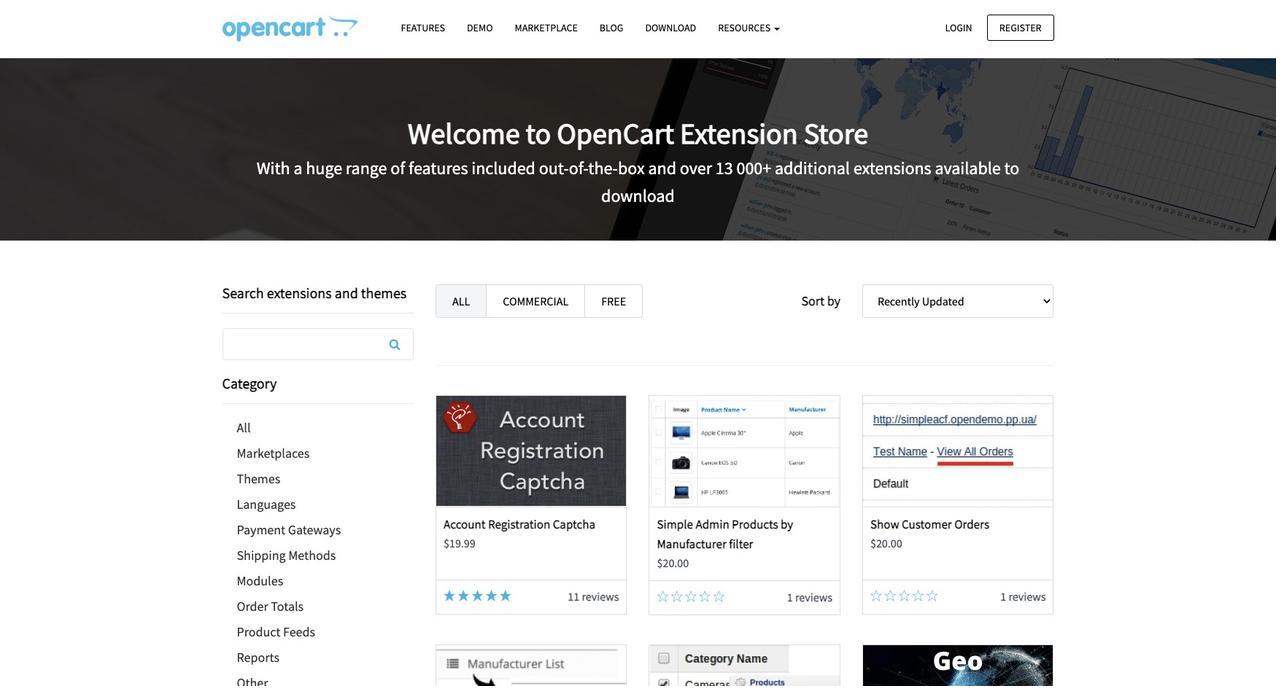Task type: vqa. For each thing, say whether or not it's contained in the screenshot.
Subscribe to our newsletters and stay informed of new releases and other OpenCart events.
no



Task type: locate. For each thing, give the bounding box(es) containing it.
2 horizontal spatial reviews
[[1009, 590, 1046, 604]]

4 star light image from the left
[[500, 590, 511, 602]]

search image
[[389, 339, 400, 350]]

list category products [admin area] image
[[650, 646, 840, 687]]

reports link
[[222, 645, 414, 671]]

1 horizontal spatial all link
[[436, 285, 487, 318]]

3 star light image from the left
[[486, 590, 497, 602]]

payment
[[237, 522, 285, 539]]

all
[[452, 294, 470, 309], [237, 420, 251, 436]]

marketplace link
[[504, 15, 589, 41]]

1 vertical spatial all link
[[222, 415, 414, 441]]

over
[[680, 157, 712, 179]]

star light o image
[[885, 590, 896, 602], [927, 590, 938, 602], [685, 591, 697, 603]]

1
[[1001, 590, 1007, 604], [787, 590, 793, 605]]

filter
[[729, 537, 754, 553]]

2 1 reviews from the left
[[787, 590, 833, 605]]

commercial
[[503, 294, 569, 309]]

and right box
[[648, 157, 677, 179]]

simple
[[657, 517, 693, 533]]

free link
[[585, 285, 643, 318]]

2 1 from the left
[[787, 590, 793, 605]]

marketplaces link
[[222, 441, 414, 466]]

by inside simple admin products by manufacturer filter $20.00
[[781, 517, 794, 533]]

product feeds
[[237, 624, 315, 641]]

a
[[294, 157, 303, 179]]

0 vertical spatial by
[[827, 293, 841, 309]]

0 horizontal spatial star light o image
[[685, 591, 697, 603]]

products
[[732, 517, 778, 533]]

account registration captcha image
[[437, 396, 626, 507]]

4 star light o image from the left
[[657, 591, 669, 603]]

star light image
[[458, 590, 469, 602], [472, 590, 483, 602], [486, 590, 497, 602], [500, 590, 511, 602]]

0 vertical spatial all
[[452, 294, 470, 309]]

by right sort
[[827, 293, 841, 309]]

to right available
[[1005, 157, 1020, 179]]

by
[[827, 293, 841, 309], [781, 517, 794, 533]]

0 horizontal spatial all
[[237, 420, 251, 436]]

6 star light o image from the left
[[699, 591, 711, 603]]

modules
[[237, 573, 283, 590]]

and
[[648, 157, 677, 179], [335, 284, 358, 302]]

$20.00
[[871, 537, 903, 551], [657, 556, 689, 571]]

all link
[[436, 285, 487, 318], [222, 415, 414, 441]]

0 horizontal spatial $20.00
[[657, 556, 689, 571]]

None text field
[[223, 329, 413, 360]]

1 horizontal spatial $20.00
[[871, 537, 903, 551]]

login link
[[933, 14, 985, 41]]

0 vertical spatial $20.00
[[871, 537, 903, 551]]

register link
[[987, 14, 1054, 41]]

to
[[526, 115, 551, 152], [1005, 157, 1020, 179]]

1 vertical spatial all
[[237, 420, 251, 436]]

3 reviews from the left
[[795, 590, 833, 605]]

simple admin products by manufacturer filter $20.00
[[657, 517, 794, 571]]

account
[[444, 517, 486, 533]]

1 horizontal spatial reviews
[[795, 590, 833, 605]]

0 vertical spatial all link
[[436, 285, 487, 318]]

star light image
[[444, 590, 455, 602]]

order totals link
[[222, 594, 414, 620]]

0 vertical spatial and
[[648, 157, 677, 179]]

commercial link
[[486, 285, 585, 318]]

1 horizontal spatial by
[[827, 293, 841, 309]]

methods
[[288, 547, 336, 564]]

1 vertical spatial to
[[1005, 157, 1020, 179]]

5 star light o image from the left
[[671, 591, 683, 603]]

by right products on the right of page
[[781, 517, 794, 533]]

$20.00 inside simple admin products by manufacturer filter $20.00
[[657, 556, 689, 571]]

star light o image
[[871, 590, 882, 602], [899, 590, 910, 602], [913, 590, 924, 602], [657, 591, 669, 603], [671, 591, 683, 603], [699, 591, 711, 603], [713, 591, 725, 603]]

account registration captcha link
[[444, 517, 596, 533]]

$20.00 down show
[[871, 537, 903, 551]]

and left themes
[[335, 284, 358, 302]]

1 horizontal spatial star light o image
[[885, 590, 896, 602]]

0 vertical spatial extensions
[[854, 157, 932, 179]]

1 horizontal spatial extensions
[[854, 157, 932, 179]]

star light o image down show
[[885, 590, 896, 602]]

1 reviews from the left
[[582, 590, 619, 604]]

show customer orders image
[[864, 396, 1053, 507]]

additional
[[775, 157, 850, 179]]

star light o image down manufacturer
[[685, 591, 697, 603]]

1 horizontal spatial to
[[1005, 157, 1020, 179]]

extensions right the "search"
[[267, 284, 332, 302]]

manufacturer
[[657, 537, 727, 553]]

opencart - marketplace image
[[222, 15, 357, 42]]

all for marketplaces
[[237, 420, 251, 436]]

0 horizontal spatial 1 reviews
[[787, 590, 833, 605]]

0 horizontal spatial 1
[[787, 590, 793, 605]]

themes
[[237, 471, 280, 488]]

shipping methods link
[[222, 543, 414, 569]]

0 horizontal spatial reviews
[[582, 590, 619, 604]]

extensions
[[854, 157, 932, 179], [267, 284, 332, 302]]

store
[[804, 115, 868, 152]]

the-
[[588, 157, 618, 179]]

customer
[[902, 517, 952, 533]]

1 vertical spatial and
[[335, 284, 358, 302]]

$20.00 inside show customer orders $20.00
[[871, 537, 903, 551]]

2 reviews from the left
[[1009, 590, 1046, 604]]

13
[[716, 157, 733, 179]]

1 horizontal spatial 1
[[1001, 590, 1007, 604]]

admin
[[696, 517, 730, 533]]

geocurrency image
[[864, 646, 1053, 687]]

captcha
[[553, 517, 596, 533]]

gateways
[[288, 522, 341, 539]]

7 star light o image from the left
[[713, 591, 725, 603]]

1 vertical spatial extensions
[[267, 284, 332, 302]]

0 horizontal spatial by
[[781, 517, 794, 533]]

1 vertical spatial $20.00
[[657, 556, 689, 571]]

blog
[[600, 21, 624, 34]]

extensions down store
[[854, 157, 932, 179]]

0 horizontal spatial to
[[526, 115, 551, 152]]

$20.00 down manufacturer
[[657, 556, 689, 571]]

1 horizontal spatial all
[[452, 294, 470, 309]]

box
[[618, 157, 645, 179]]

1 vertical spatial by
[[781, 517, 794, 533]]

simple admin products by manufacturer filter image
[[650, 396, 840, 507]]

login
[[945, 21, 973, 34]]

themes link
[[222, 466, 414, 492]]

1 horizontal spatial and
[[648, 157, 677, 179]]

languages link
[[222, 492, 414, 517]]

1 1 from the left
[[1001, 590, 1007, 604]]

reviews for account registration captcha
[[582, 590, 619, 604]]

1 star light o image from the left
[[871, 590, 882, 602]]

1 reviews
[[1001, 590, 1046, 604], [787, 590, 833, 605]]

features link
[[390, 15, 456, 41]]

feeds
[[283, 624, 315, 641]]

extensions inside the "welcome to opencart extension store with a huge range of features included out-of-the-box and over 13 000+ additional extensions available to download"
[[854, 157, 932, 179]]

2 horizontal spatial star light o image
[[927, 590, 938, 602]]

to up 'out-' on the top of page
[[526, 115, 551, 152]]

0 vertical spatial to
[[526, 115, 551, 152]]

11
[[568, 590, 580, 604]]

1 1 reviews from the left
[[1001, 590, 1046, 604]]

0 horizontal spatial all link
[[222, 415, 414, 441]]

shipping
[[237, 547, 286, 564]]

blog link
[[589, 15, 635, 41]]

range
[[346, 157, 387, 179]]

all link for marketplaces
[[222, 415, 414, 441]]

account registration captcha $19.99
[[444, 517, 596, 551]]

1 horizontal spatial 1 reviews
[[1001, 590, 1046, 604]]

star light o image down show customer orders $20.00
[[927, 590, 938, 602]]



Task type: describe. For each thing, give the bounding box(es) containing it.
with
[[257, 157, 290, 179]]

show customer orders $20.00
[[871, 517, 990, 551]]

show customer orders link
[[871, 517, 990, 533]]

demo link
[[456, 15, 504, 41]]

all for commercial
[[452, 294, 470, 309]]

0 horizontal spatial and
[[335, 284, 358, 302]]

register
[[1000, 21, 1042, 34]]

1 reviews for simple admin products by manufacturer filter
[[787, 590, 833, 605]]

marketplace
[[515, 21, 578, 34]]

features
[[401, 21, 445, 34]]

marketplaces
[[237, 445, 310, 462]]

order totals
[[237, 598, 304, 615]]

registration
[[488, 517, 550, 533]]

1 reviews for show customer orders
[[1001, 590, 1046, 604]]

list manufacturer products [admin area] image
[[437, 646, 626, 687]]

simple admin products by manufacturer filter link
[[657, 517, 794, 553]]

totals
[[271, 598, 304, 615]]

extension
[[680, 115, 798, 152]]

welcome to opencart extension store with a huge range of features included out-of-the-box and over 13 000+ additional extensions available to download
[[257, 115, 1020, 207]]

resources
[[718, 21, 773, 34]]

reviews for show customer orders
[[1009, 590, 1046, 604]]

payment gateways
[[237, 522, 341, 539]]

reviews for simple admin products by manufacturer filter
[[795, 590, 833, 605]]

and inside the "welcome to opencart extension store with a huge range of features included out-of-the-box and over 13 000+ additional extensions available to download"
[[648, 157, 677, 179]]

$19.99
[[444, 537, 476, 551]]

of-
[[569, 157, 588, 179]]

show
[[871, 517, 900, 533]]

sort
[[802, 293, 825, 309]]

product feeds link
[[222, 620, 414, 645]]

of
[[391, 157, 405, 179]]

3 star light o image from the left
[[913, 590, 924, 602]]

included
[[472, 157, 536, 179]]

welcome
[[408, 115, 520, 152]]

download
[[645, 21, 696, 34]]

out-
[[539, 157, 569, 179]]

search extensions and themes
[[222, 284, 407, 302]]

available
[[935, 157, 1001, 179]]

2 star light o image from the left
[[899, 590, 910, 602]]

all link for commercial
[[436, 285, 487, 318]]

languages
[[237, 496, 296, 513]]

themes
[[361, 284, 407, 302]]

demo
[[467, 21, 493, 34]]

2 star light image from the left
[[472, 590, 483, 602]]

download link
[[635, 15, 707, 41]]

free
[[602, 294, 626, 309]]

category
[[222, 374, 277, 393]]

product
[[237, 624, 281, 641]]

000+
[[737, 157, 772, 179]]

resources link
[[707, 15, 791, 41]]

sort by
[[802, 293, 841, 309]]

shipping methods
[[237, 547, 336, 564]]

opencart
[[557, 115, 674, 152]]

modules link
[[222, 569, 414, 594]]

search
[[222, 284, 264, 302]]

features
[[409, 157, 468, 179]]

download
[[601, 185, 675, 207]]

1 for simple admin products by manufacturer filter
[[787, 590, 793, 605]]

2 star light o image from the left
[[927, 590, 938, 602]]

1 for show customer orders
[[1001, 590, 1007, 604]]

reports
[[237, 650, 279, 666]]

1 star light o image from the left
[[885, 590, 896, 602]]

huge
[[306, 157, 342, 179]]

1 star light image from the left
[[458, 590, 469, 602]]

order
[[237, 598, 268, 615]]

11 reviews
[[568, 590, 619, 604]]

orders
[[955, 517, 990, 533]]

3 star light o image from the left
[[685, 591, 697, 603]]

payment gateways link
[[222, 517, 414, 543]]

0 horizontal spatial extensions
[[267, 284, 332, 302]]



